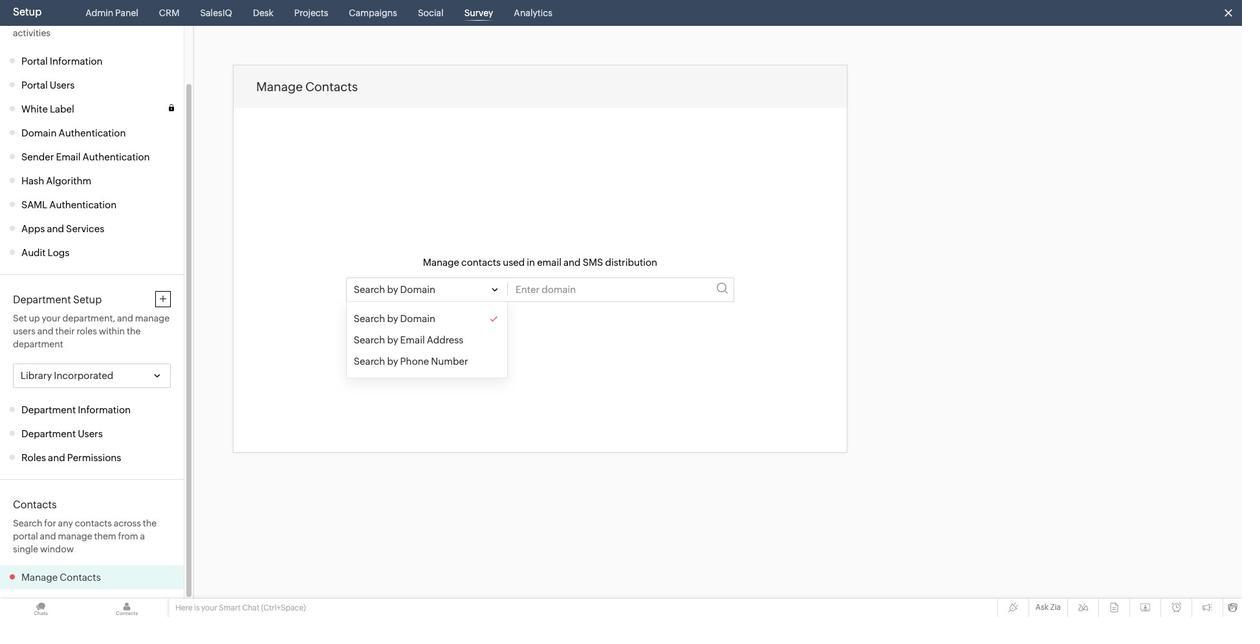 Task type: locate. For each thing, give the bounding box(es) containing it.
desk
[[253, 8, 274, 18]]

projects link
[[289, 0, 333, 26]]

social link
[[413, 0, 449, 26]]

projects
[[294, 8, 328, 18]]

social
[[418, 8, 444, 18]]

smart
[[219, 604, 241, 613]]

(ctrl+space)
[[261, 604, 306, 613]]

crm link
[[154, 0, 185, 26]]

here is your smart chat (ctrl+space)
[[175, 604, 306, 613]]

analytics link
[[509, 0, 558, 26]]

survey
[[464, 8, 493, 18]]

zia
[[1050, 603, 1061, 612]]

contacts image
[[86, 599, 168, 617]]

admin
[[86, 8, 113, 18]]

admin panel
[[86, 8, 138, 18]]

salesiq
[[200, 8, 232, 18]]

chat
[[242, 604, 260, 613]]

ask
[[1036, 603, 1049, 612]]

campaigns
[[349, 8, 397, 18]]

your
[[201, 604, 217, 613]]

salesiq link
[[195, 0, 237, 26]]

here
[[175, 604, 192, 613]]

survey link
[[459, 0, 498, 26]]

ask zia
[[1036, 603, 1061, 612]]

admin panel link
[[80, 0, 144, 26]]

is
[[194, 604, 200, 613]]

panel
[[115, 8, 138, 18]]



Task type: describe. For each thing, give the bounding box(es) containing it.
analytics
[[514, 8, 552, 18]]

campaigns link
[[344, 0, 402, 26]]

chats image
[[0, 599, 82, 617]]

crm
[[159, 8, 179, 18]]

setup
[[13, 6, 42, 18]]

desk link
[[248, 0, 279, 26]]



Task type: vqa. For each thing, say whether or not it's contained in the screenshot.
THE DESK Link
yes



